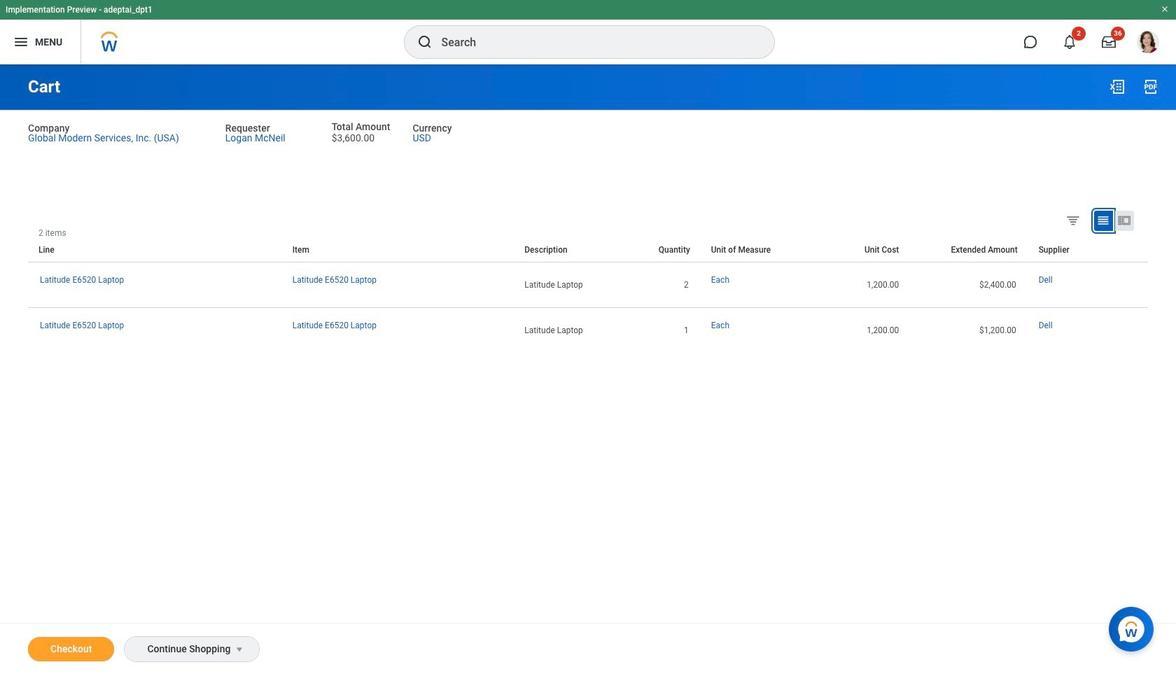 Task type: vqa. For each thing, say whether or not it's contained in the screenshot.
View within the dialog
no



Task type: describe. For each thing, give the bounding box(es) containing it.
search image
[[416, 34, 433, 50]]

toggle to grid view image
[[1097, 214, 1111, 228]]

profile logan mcneil image
[[1138, 31, 1160, 56]]

close environment banner image
[[1161, 5, 1170, 13]]

justify image
[[13, 34, 29, 50]]

caret down image
[[231, 644, 248, 656]]

toggle to list detail view image
[[1118, 214, 1132, 228]]



Task type: locate. For each thing, give the bounding box(es) containing it.
banner
[[0, 0, 1177, 64]]

toolbar
[[1138, 228, 1149, 238]]

export to excel image
[[1110, 78, 1126, 95]]

Search Workday  search field
[[442, 27, 746, 57]]

option group
[[1063, 210, 1145, 234]]

view printable version (pdf) image
[[1143, 78, 1160, 95]]

notifications large image
[[1063, 35, 1077, 49]]

Toggle to Grid view radio
[[1095, 211, 1114, 231]]

select to filter grid data image
[[1066, 213, 1082, 228]]

inbox large image
[[1103, 35, 1117, 49]]

Toggle to List Detail view radio
[[1116, 211, 1135, 231]]

main content
[[0, 64, 1177, 675]]



